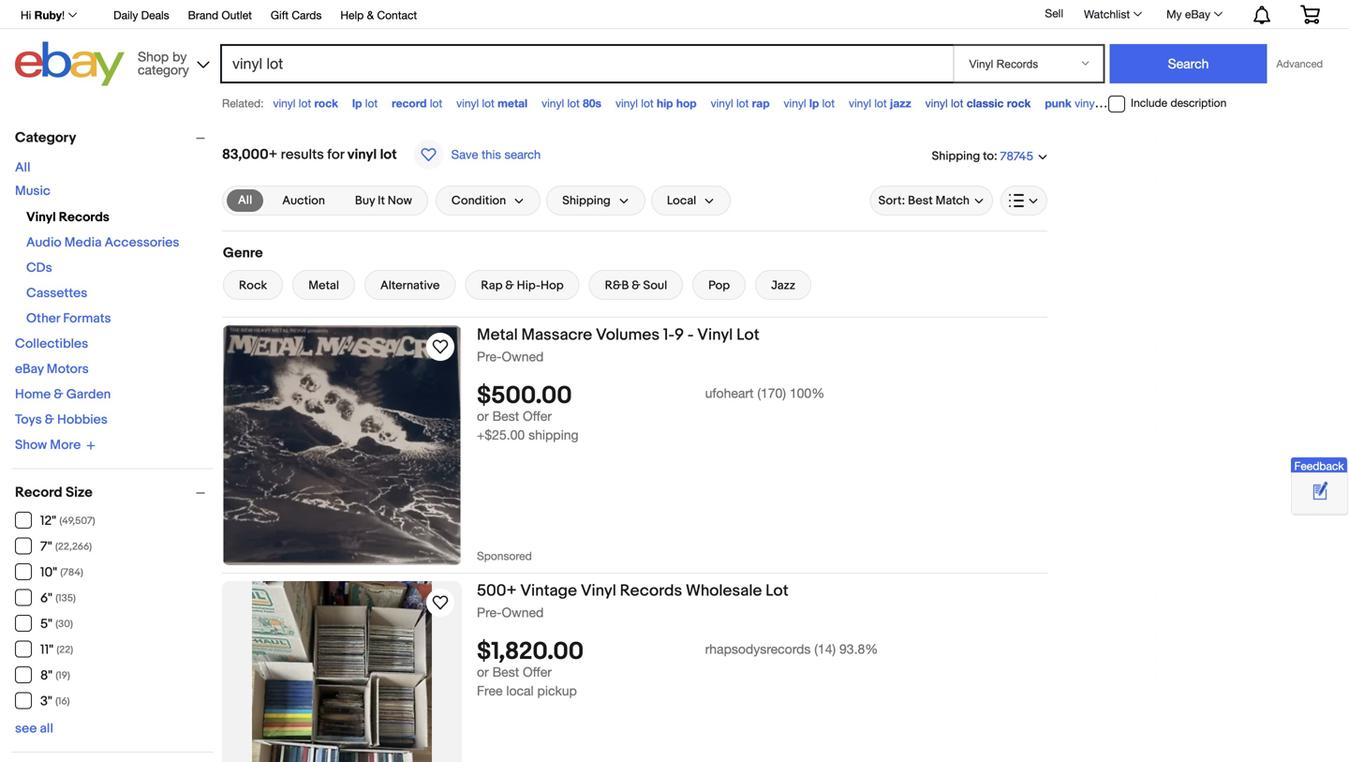 Task type: vqa. For each thing, say whether or not it's contained in the screenshot.


Task type: describe. For each thing, give the bounding box(es) containing it.
lot for vinyl lot 80s
[[568, 97, 580, 110]]

brand outlet link
[[188, 6, 252, 26]]

ebay for my
[[1186, 7, 1211, 21]]

& for r&b
[[632, 278, 641, 293]]

include description
[[1131, 96, 1227, 109]]

pop
[[709, 278, 730, 293]]

home
[[15, 387, 51, 403]]

(22,266)
[[55, 541, 92, 553]]

lot for vinyl lot jazz
[[875, 97, 887, 110]]

vinyl lot jazz
[[849, 97, 912, 110]]

vinyl lot 80s
[[542, 97, 602, 110]]

7" (22,266)
[[40, 539, 92, 555]]

record size
[[15, 484, 93, 501]]

category
[[15, 129, 76, 146]]

pre- inside metal massacre volumes 1-9 - vinyl lot pre-owned
[[477, 349, 502, 364]]

+$25.00
[[477, 427, 525, 443]]

1 lp from the left
[[353, 97, 362, 110]]

lot for lp lot
[[365, 97, 378, 110]]

& up toys & hobbies link
[[54, 387, 63, 403]]

sell link
[[1037, 7, 1072, 20]]

metal
[[498, 97, 528, 110]]

rock
[[239, 278, 267, 293]]

other
[[26, 311, 60, 327]]

cards
[[292, 8, 322, 22]]

more
[[50, 437, 81, 453]]

lot left 'cd'
[[1101, 97, 1113, 110]]

hi
[[21, 8, 31, 22]]

lot inside "500+ vintage vinyl records wholesale lot pre-owned"
[[766, 581, 789, 601]]

offer for $1,820.00
[[523, 664, 552, 680]]

shipping button
[[547, 186, 646, 216]]

vintage
[[521, 581, 577, 601]]

+
[[269, 146, 278, 163]]

best inside dropdown button
[[908, 193, 933, 208]]

vinyl for vinyl lot 80s
[[542, 97, 564, 110]]

cd lot
[[1128, 97, 1157, 110]]

2 lp from the left
[[810, 97, 820, 110]]

lot for vinyl lot rock
[[299, 97, 311, 110]]

!
[[62, 8, 65, 22]]

see all button
[[15, 721, 53, 737]]

500+
[[477, 581, 517, 601]]

auction
[[282, 193, 325, 208]]

(19)
[[56, 670, 70, 682]]

collectibles ebay motors home & garden toys & hobbies
[[15, 336, 111, 428]]

size
[[66, 484, 93, 501]]

save
[[452, 147, 479, 162]]

vinyl inside metal massacre volumes 1-9 - vinyl lot pre-owned
[[698, 325, 733, 345]]

shipping for shipping
[[563, 193, 611, 208]]

include
[[1131, 96, 1168, 109]]

vinyl lot rock
[[273, 97, 338, 110]]

owned inside "500+ vintage vinyl records wholesale lot pre-owned"
[[502, 605, 544, 620]]

genre
[[223, 245, 263, 262]]

show more button
[[15, 437, 96, 453]]

metal massacre volumes 1-9 - vinyl lot heading
[[477, 325, 760, 345]]

1-
[[664, 325, 675, 345]]

all inside main content
[[238, 193, 252, 208]]

or for $500.00
[[477, 408, 489, 424]]

shop by category banner
[[10, 0, 1335, 91]]

category
[[138, 62, 189, 77]]

listing options selector. list view selected. image
[[1010, 193, 1040, 208]]

shipping
[[529, 427, 579, 443]]

free
[[477, 683, 503, 699]]

sort: best match button
[[871, 186, 994, 216]]

ruby
[[34, 8, 62, 22]]

media
[[64, 235, 102, 251]]

toys & hobbies link
[[15, 412, 108, 428]]

vinyl lot hip hop
[[616, 97, 697, 110]]

massacre
[[522, 325, 593, 345]]

shipping for shipping to : 78745
[[932, 149, 981, 163]]

to
[[983, 149, 995, 163]]

8"
[[40, 668, 53, 684]]

lot for vinyl lot rap
[[737, 97, 749, 110]]

watchlist
[[1085, 7, 1131, 21]]

main content containing $500.00
[[222, 120, 1048, 762]]

ebay for collectibles
[[15, 361, 44, 377]]

my ebay link
[[1157, 3, 1232, 25]]

search
[[505, 147, 541, 162]]

jazz link
[[756, 270, 812, 300]]

cds link
[[26, 260, 52, 276]]

my ebay
[[1167, 7, 1211, 21]]

formats
[[63, 311, 111, 327]]

feedback
[[1295, 459, 1345, 472]]

lot up "buy it now" link
[[380, 146, 397, 163]]

lot for cd lot
[[1144, 97, 1157, 110]]

lot for record lot
[[430, 97, 443, 110]]

my
[[1167, 7, 1183, 21]]

5"
[[40, 616, 52, 632]]

(135)
[[56, 592, 76, 605]]

lot left vinyl lot jazz on the top right of page
[[823, 97, 835, 110]]

pre- inside "500+ vintage vinyl records wholesale lot pre-owned"
[[477, 605, 502, 620]]

lot for vinyl lot hip hop
[[641, 97, 654, 110]]

vinyl for vinyl lp lot
[[784, 97, 807, 110]]

vinyl for vinyl lot jazz
[[849, 97, 872, 110]]

vinyl lot classic rock
[[926, 97, 1031, 110]]

metal massacre volumes 1-9 - vinyl lot link
[[477, 325, 1048, 348]]

records inside "500+ vintage vinyl records wholesale lot pre-owned"
[[620, 581, 683, 601]]

:
[[995, 149, 998, 163]]

vinyl records audio media accessories cds cassettes other formats
[[26, 210, 179, 327]]

& for help
[[367, 8, 374, 22]]

help
[[341, 8, 364, 22]]

12" (49,507)
[[40, 513, 95, 529]]

metal for metal
[[309, 278, 339, 293]]

ufoheart
[[706, 385, 754, 401]]

vinyl for vinyl lot metal
[[457, 97, 479, 110]]

local
[[507, 683, 534, 699]]

sort:
[[879, 193, 906, 208]]

shop
[[138, 49, 169, 64]]

gift cards link
[[271, 6, 322, 26]]

metal massacre volumes 1-9 - vinyl lot image
[[224, 325, 461, 565]]

collectibles
[[15, 336, 88, 352]]

shop by category button
[[129, 42, 214, 82]]

3"
[[40, 694, 52, 710]]

by
[[173, 49, 187, 64]]

-
[[688, 325, 694, 345]]

10" (784)
[[40, 565, 83, 581]]

rhapsodysrecords
[[706, 641, 811, 657]]

see
[[15, 721, 37, 737]]

hip-
[[517, 278, 541, 293]]

all
[[40, 721, 53, 737]]

1 rock from the left
[[314, 97, 338, 110]]

3" (16)
[[40, 694, 70, 710]]

vinyl for vinyl lot hip hop
[[616, 97, 638, 110]]

(22)
[[57, 644, 73, 656]]



Task type: locate. For each thing, give the bounding box(es) containing it.
ebay right my
[[1186, 7, 1211, 21]]

$500.00
[[477, 382, 572, 411]]

(14)
[[815, 641, 836, 657]]

0 vertical spatial or
[[477, 408, 489, 424]]

accessories
[[105, 235, 179, 251]]

records
[[59, 210, 110, 225], [620, 581, 683, 601]]

description
[[1171, 96, 1227, 109]]

or inside ufoheart (170) 100% or best offer +$25.00 shipping
[[477, 408, 489, 424]]

1 vertical spatial records
[[620, 581, 683, 601]]

1 vertical spatial pre-
[[477, 605, 502, 620]]

metal for metal massacre volumes 1-9 - vinyl lot pre-owned
[[477, 325, 518, 345]]

offer inside rhapsodysrecords (14) 93.8% or best offer free local pickup
[[523, 664, 552, 680]]

80s
[[583, 97, 602, 110]]

lot left 80s
[[568, 97, 580, 110]]

vinyl right -
[[698, 325, 733, 345]]

best for $1,820.00
[[493, 664, 519, 680]]

vinyl right the rap
[[784, 97, 807, 110]]

1 vertical spatial metal
[[477, 325, 518, 345]]

pre- right watch metal massacre volumes 1-9 - vinyl lot image
[[477, 349, 502, 364]]

11" (22)
[[40, 642, 73, 658]]

9
[[675, 325, 684, 345]]

ufoheart (170) 100% or best offer +$25.00 shipping
[[477, 385, 825, 443]]

1 horizontal spatial lot
[[766, 581, 789, 601]]

& inside help & contact link
[[367, 8, 374, 22]]

gift cards
[[271, 8, 322, 22]]

vinyl for vinyl lot rock
[[273, 97, 296, 110]]

account navigation
[[10, 0, 1335, 29]]

0 vertical spatial shipping
[[932, 149, 981, 163]]

watch 500+ vintage vinyl records wholesale lot image
[[429, 592, 452, 614]]

& for rap
[[506, 278, 514, 293]]

watch metal massacre volumes 1-9 - vinyl lot image
[[429, 336, 452, 358]]

& right "rap"
[[506, 278, 514, 293]]

lot left the rap
[[737, 97, 749, 110]]

vinyl up 'audio'
[[26, 210, 56, 225]]

1 vertical spatial offer
[[523, 664, 552, 680]]

0 horizontal spatial ebay
[[15, 361, 44, 377]]

soul
[[644, 278, 668, 293]]

or up free
[[477, 664, 489, 680]]

vinyl inside main content
[[348, 146, 377, 163]]

1 horizontal spatial metal
[[477, 325, 518, 345]]

1 vertical spatial ebay
[[15, 361, 44, 377]]

pre- down 500+
[[477, 605, 502, 620]]

all up the music
[[15, 160, 30, 176]]

classic
[[967, 97, 1004, 110]]

sell
[[1046, 7, 1064, 20]]

owned down 500+
[[502, 605, 544, 620]]

sort: best match
[[879, 193, 970, 208]]

all link down 83,000
[[227, 189, 264, 212]]

(16)
[[55, 696, 70, 708]]

vinyl right hop
[[711, 97, 734, 110]]

1 horizontal spatial shipping
[[932, 149, 981, 163]]

offer up shipping
[[523, 408, 552, 424]]

vinyl inside the 'vinyl records audio media accessories cds cassettes other formats'
[[26, 210, 56, 225]]

lp right the rap
[[810, 97, 820, 110]]

1 vertical spatial or
[[477, 664, 489, 680]]

1 horizontal spatial lp
[[810, 97, 820, 110]]

vinyl right vintage
[[581, 581, 617, 601]]

0 vertical spatial best
[[908, 193, 933, 208]]

1 horizontal spatial vinyl
[[581, 581, 617, 601]]

punk
[[1046, 97, 1072, 110]]

0 vertical spatial all link
[[15, 160, 30, 176]]

2 pre- from the top
[[477, 605, 502, 620]]

rap & hip-hop link
[[465, 270, 580, 300]]

0 horizontal spatial records
[[59, 210, 110, 225]]

0 horizontal spatial lot
[[737, 325, 760, 345]]

music link
[[15, 183, 50, 199]]

condition
[[452, 193, 506, 208]]

$1,820.00
[[477, 638, 584, 667]]

500+ vintage vinyl records wholesale lot link
[[477, 581, 1048, 604]]

punk vinyl lot
[[1046, 97, 1113, 110]]

or inside rhapsodysrecords (14) 93.8% or best offer free local pickup
[[477, 664, 489, 680]]

0 horizontal spatial metal
[[309, 278, 339, 293]]

ebay inside account navigation
[[1186, 7, 1211, 21]]

lot left record
[[365, 97, 378, 110]]

0 horizontal spatial all
[[15, 160, 30, 176]]

1 vertical spatial best
[[493, 408, 519, 424]]

0 vertical spatial all
[[15, 160, 30, 176]]

0 vertical spatial ebay
[[1186, 7, 1211, 21]]

shipping inside dropdown button
[[563, 193, 611, 208]]

volumes
[[596, 325, 660, 345]]

1 offer from the top
[[523, 408, 552, 424]]

shipping left 'to'
[[932, 149, 981, 163]]

ebay motors link
[[15, 361, 89, 377]]

lp right vinyl lot rock
[[353, 97, 362, 110]]

vinyl for vinyl lot rap
[[711, 97, 734, 110]]

jazz
[[891, 97, 912, 110]]

lot right -
[[737, 325, 760, 345]]

daily deals link
[[114, 6, 169, 26]]

0 vertical spatial vinyl
[[26, 210, 56, 225]]

2 owned from the top
[[502, 605, 544, 620]]

shop by category
[[138, 49, 189, 77]]

cd
[[1128, 97, 1141, 110]]

0 vertical spatial metal
[[309, 278, 339, 293]]

audio
[[26, 235, 62, 251]]

lot left metal
[[482, 97, 495, 110]]

rap
[[752, 97, 770, 110]]

lot left jazz
[[875, 97, 887, 110]]

5" (30)
[[40, 616, 73, 632]]

vinyl lp lot
[[784, 97, 835, 110]]

best inside ufoheart (170) 100% or best offer +$25.00 shipping
[[493, 408, 519, 424]]

ebay inside collectibles ebay motors home & garden toys & hobbies
[[15, 361, 44, 377]]

lot right 'cd'
[[1144, 97, 1157, 110]]

shipping
[[932, 149, 981, 163], [563, 193, 611, 208]]

2 vertical spatial best
[[493, 664, 519, 680]]

lot inside metal massacre volumes 1-9 - vinyl lot pre-owned
[[737, 325, 760, 345]]

None submit
[[1110, 44, 1268, 83]]

vinyl inside "500+ vintage vinyl records wholesale lot pre-owned"
[[581, 581, 617, 601]]

0 horizontal spatial lp
[[353, 97, 362, 110]]

rock right classic
[[1008, 97, 1031, 110]]

r&b & soul link
[[589, 270, 684, 300]]

lot right wholesale
[[766, 581, 789, 601]]

500+ vintage vinyl records wholesale lot pre-owned
[[477, 581, 789, 620]]

2 offer from the top
[[523, 664, 552, 680]]

1 horizontal spatial rock
[[1008, 97, 1031, 110]]

8" (19)
[[40, 668, 70, 684]]

vinyl left metal
[[457, 97, 479, 110]]

1 vertical spatial all link
[[227, 189, 264, 212]]

main content
[[222, 120, 1048, 762]]

& inside r&b & soul link
[[632, 278, 641, 293]]

lot left classic
[[952, 97, 964, 110]]

best for $500.00
[[493, 408, 519, 424]]

help & contact link
[[341, 6, 417, 26]]

1 vertical spatial lot
[[766, 581, 789, 601]]

all down 83,000
[[238, 193, 252, 208]]

metal right rock
[[309, 278, 339, 293]]

daily
[[114, 8, 138, 22]]

& right 'help'
[[367, 8, 374, 22]]

advertisement region
[[1063, 120, 1344, 682]]

0 horizontal spatial rock
[[314, 97, 338, 110]]

collectibles link
[[15, 336, 88, 352]]

1 vertical spatial all
[[238, 193, 252, 208]]

record
[[392, 97, 427, 110]]

1 horizontal spatial records
[[620, 581, 683, 601]]

rock left lp lot
[[314, 97, 338, 110]]

11"
[[40, 642, 53, 658]]

brand
[[188, 8, 219, 22]]

lot for vinyl lot classic rock
[[952, 97, 964, 110]]

78745
[[1001, 149, 1034, 164]]

best up local
[[493, 664, 519, 680]]

0 vertical spatial pre-
[[477, 349, 502, 364]]

none submit inside shop by category "banner"
[[1110, 44, 1268, 83]]

offer
[[523, 408, 552, 424], [523, 664, 552, 680]]

ebay up home
[[15, 361, 44, 377]]

outlet
[[222, 8, 252, 22]]

1 horizontal spatial all link
[[227, 189, 264, 212]]

record
[[15, 484, 62, 501]]

0 vertical spatial lot
[[737, 325, 760, 345]]

lot up results
[[299, 97, 311, 110]]

match
[[936, 193, 970, 208]]

all link up the music
[[15, 160, 30, 176]]

vinyl right related: at the left of the page
[[273, 97, 296, 110]]

shipping up r&b
[[563, 193, 611, 208]]

vinyl right punk
[[1075, 97, 1098, 110]]

vinyl right jazz
[[926, 97, 948, 110]]

500+ vintage vinyl records wholesale lot heading
[[477, 581, 789, 601]]

offer for $500.00
[[523, 408, 552, 424]]

best
[[908, 193, 933, 208], [493, 408, 519, 424], [493, 664, 519, 680]]

owned up $500.00 in the bottom left of the page
[[502, 349, 544, 364]]

1 horizontal spatial all
[[238, 193, 252, 208]]

lot
[[737, 325, 760, 345], [766, 581, 789, 601]]

offer up local
[[523, 664, 552, 680]]

6" (135)
[[40, 591, 76, 607]]

music
[[15, 183, 50, 199]]

lot for vinyl lot metal
[[482, 97, 495, 110]]

1 vertical spatial owned
[[502, 605, 544, 620]]

record lot
[[392, 97, 443, 110]]

10"
[[40, 565, 57, 581]]

lot left hip
[[641, 97, 654, 110]]

0 vertical spatial offer
[[523, 408, 552, 424]]

offer inside ufoheart (170) 100% or best offer +$25.00 shipping
[[523, 408, 552, 424]]

record size button
[[15, 484, 214, 501]]

& inside the rap & hip-hop link
[[506, 278, 514, 293]]

vinyl right 80s
[[616, 97, 638, 110]]

(170)
[[758, 385, 786, 401]]

1 pre- from the top
[[477, 349, 502, 364]]

records inside the 'vinyl records audio media accessories cds cassettes other formats'
[[59, 210, 110, 225]]

vinyl left 80s
[[542, 97, 564, 110]]

shipping inside shipping to : 78745
[[932, 149, 981, 163]]

hip
[[657, 97, 674, 110]]

2 horizontal spatial vinyl
[[698, 325, 733, 345]]

or up +$25.00
[[477, 408, 489, 424]]

rap
[[481, 278, 503, 293]]

all
[[15, 160, 30, 176], [238, 193, 252, 208]]

83,000
[[222, 146, 269, 163]]

0 horizontal spatial all link
[[15, 160, 30, 176]]

best right sort:
[[908, 193, 933, 208]]

save this search
[[452, 147, 541, 162]]

1 owned from the top
[[502, 349, 544, 364]]

lot right record
[[430, 97, 443, 110]]

buy
[[355, 193, 375, 208]]

your shopping cart image
[[1300, 5, 1322, 24]]

or for $1,820.00
[[477, 664, 489, 680]]

0 horizontal spatial vinyl
[[26, 210, 56, 225]]

metal inside metal massacre volumes 1-9 - vinyl lot pre-owned
[[477, 325, 518, 345]]

0 horizontal spatial shipping
[[563, 193, 611, 208]]

& left soul
[[632, 278, 641, 293]]

ebay
[[1186, 7, 1211, 21], [15, 361, 44, 377]]

2 vertical spatial vinyl
[[581, 581, 617, 601]]

0 vertical spatial owned
[[502, 349, 544, 364]]

now
[[388, 193, 412, 208]]

vinyl lot metal
[[457, 97, 528, 110]]

vinyl for vinyl lot classic rock
[[926, 97, 948, 110]]

500+ vintage vinyl records wholesale lot image
[[252, 581, 432, 762]]

vinyl right for at the left top
[[348, 146, 377, 163]]

12"
[[40, 513, 56, 529]]

Search for anything text field
[[223, 46, 950, 82]]

1 horizontal spatial ebay
[[1186, 7, 1211, 21]]

1 vertical spatial vinyl
[[698, 325, 733, 345]]

watchlist link
[[1074, 3, 1151, 25]]

0 vertical spatial records
[[59, 210, 110, 225]]

& right 'toys'
[[45, 412, 54, 428]]

metal down "rap"
[[477, 325, 518, 345]]

best inside rhapsodysrecords (14) 93.8% or best offer free local pickup
[[493, 664, 519, 680]]

best up +$25.00
[[493, 408, 519, 424]]

records left wholesale
[[620, 581, 683, 601]]

83,000 + results for vinyl lot
[[222, 146, 397, 163]]

condition button
[[436, 186, 541, 216]]

rhapsodysrecords (14) 93.8% or best offer free local pickup
[[477, 641, 879, 699]]

rock
[[314, 97, 338, 110], [1008, 97, 1031, 110]]

vinyl left jazz
[[849, 97, 872, 110]]

1 vertical spatial shipping
[[563, 193, 611, 208]]

records up media
[[59, 210, 110, 225]]

6"
[[40, 591, 52, 607]]

1 or from the top
[[477, 408, 489, 424]]

2 rock from the left
[[1008, 97, 1031, 110]]

cassettes
[[26, 285, 87, 301]]

All selected text field
[[238, 192, 252, 209]]

2 or from the top
[[477, 664, 489, 680]]

buy it now
[[355, 193, 412, 208]]

owned inside metal massacre volumes 1-9 - vinyl lot pre-owned
[[502, 349, 544, 364]]

local
[[667, 193, 697, 208]]



